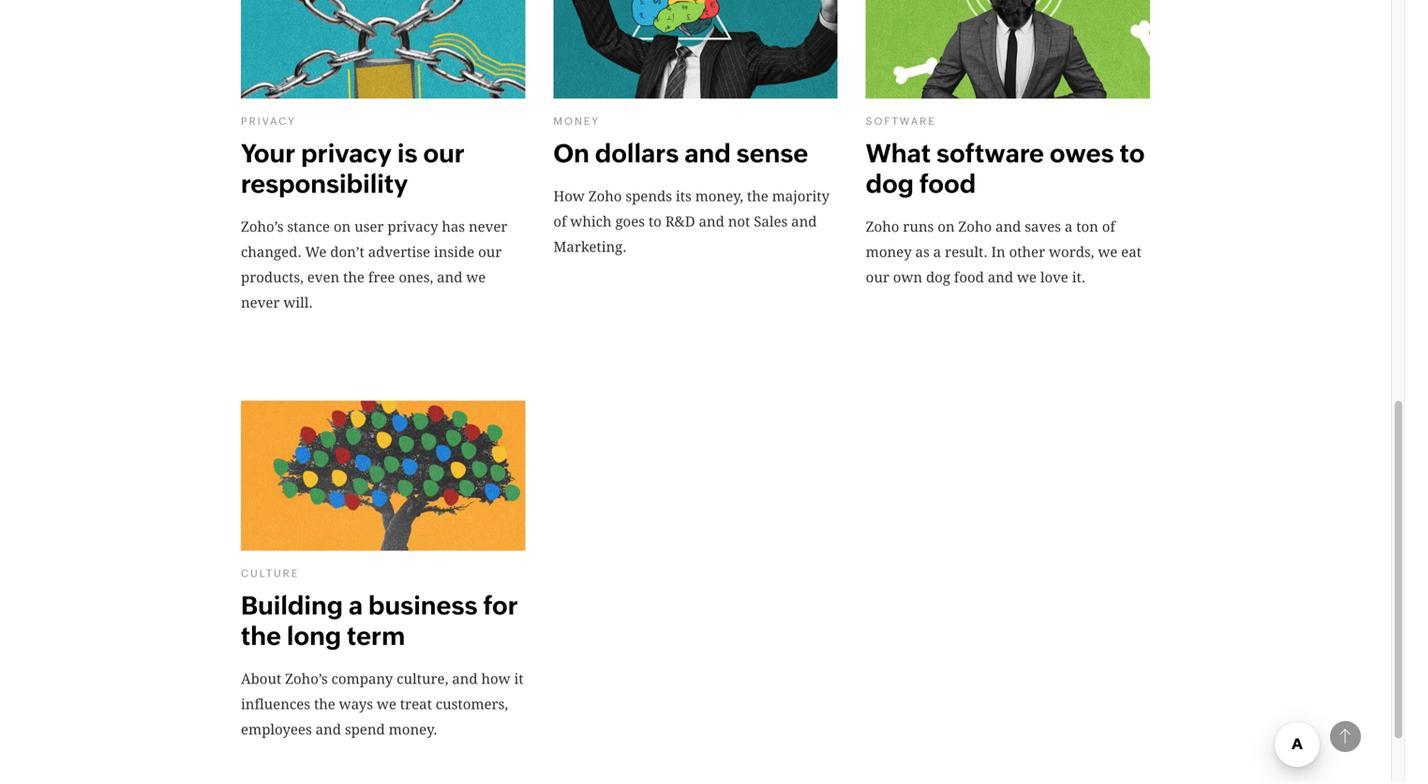Task type: describe. For each thing, give the bounding box(es) containing it.
its
[[676, 188, 692, 204]]

ton
[[1077, 218, 1099, 234]]

owes
[[1050, 139, 1115, 168]]

3
[[586, 93, 593, 102]]

ways
[[339, 695, 373, 711]]

food inside "what software owes to dog food"
[[920, 169, 976, 198]]

saves
[[1025, 218, 1062, 234]]

customers,
[[436, 695, 508, 711]]

dollars
[[595, 139, 679, 168]]

money,
[[695, 188, 744, 204]]

about
[[241, 670, 282, 686]]

on for responsibility
[[334, 218, 351, 234]]

as
[[916, 243, 930, 260]]

your
[[241, 139, 296, 168]]

not
[[728, 213, 751, 229]]

company
[[332, 670, 393, 686]]

and up customers,
[[452, 670, 478, 686]]

has
[[442, 218, 465, 234]]

to inside "what software owes to dog food"
[[1120, 139, 1145, 168]]

ones,
[[399, 269, 433, 285]]

and inside zoho's stance on user privacy has never changed. we don't advertise inside our products, even the free ones, and we never will.
[[437, 269, 463, 285]]

on dollars and sense link
[[554, 138, 809, 168]]

5
[[274, 544, 281, 554]]

2 minutes
[[274, 93, 334, 102]]

building
[[241, 590, 343, 619]]

dog inside "what software owes to dog food"
[[866, 169, 914, 198]]

long
[[287, 621, 341, 650]]

employees
[[241, 720, 312, 737]]

it.
[[1073, 269, 1086, 285]]

own
[[894, 269, 923, 285]]

money
[[554, 115, 600, 127]]

sense
[[737, 139, 809, 168]]

changed.
[[241, 243, 302, 260]]

which
[[571, 213, 612, 229]]

even
[[307, 269, 340, 285]]

of inside zoho runs on zoho and saves a ton of money as a result. in other words, we eat our own dog food and we love it.
[[1103, 218, 1116, 234]]

0 vertical spatial never
[[469, 218, 508, 234]]

0 horizontal spatial never
[[241, 294, 280, 310]]

free
[[368, 269, 395, 285]]

spends
[[626, 188, 672, 204]]

it
[[514, 670, 524, 686]]

responsibility
[[241, 169, 408, 198]]

runs
[[903, 218, 934, 234]]

products,
[[241, 269, 304, 285]]

our inside your privacy is our responsibility
[[423, 139, 465, 168]]

a inside building a business for the long term
[[349, 590, 363, 619]]

term
[[347, 621, 405, 650]]

zoho's inside zoho's stance on user privacy has never changed. we don't advertise inside our products, even the free ones, and we never will.
[[241, 218, 284, 234]]

majority
[[772, 188, 830, 204]]

culture
[[241, 567, 299, 578]]

words,
[[1049, 243, 1095, 260]]

stance
[[287, 218, 330, 234]]

zoho inside how zoho spends its money, the majority of which goes to r&d and not sales and marketing.
[[589, 188, 622, 204]]

5 minutes
[[274, 544, 334, 554]]

zoho runs on zoho and saves a ton of money as a result. in other words, we eat our own dog food and we love it.
[[866, 218, 1142, 285]]

zoho's inside about zoho's company culture, and how it influences the ways we treat customers, employees and spend money.
[[285, 670, 328, 686]]

is
[[398, 139, 418, 168]]

software
[[866, 115, 937, 127]]

4
[[899, 93, 906, 102]]

business
[[369, 590, 478, 619]]

how zoho spends its money, the majority of which goes to r&d and not sales and marketing.
[[554, 188, 830, 255]]

r&d
[[666, 213, 695, 229]]

advertise
[[368, 243, 430, 260]]

the inside building a business for the long term
[[241, 621, 281, 650]]

and up in
[[996, 218, 1022, 234]]

on for dog
[[938, 218, 955, 234]]

clock image for what
[[885, 93, 895, 101]]

money.
[[389, 720, 438, 737]]

1 horizontal spatial zoho
[[866, 218, 900, 234]]

money link
[[554, 115, 600, 127]]



Task type: vqa. For each thing, say whether or not it's contained in the screenshot.


Task type: locate. For each thing, give the bounding box(es) containing it.
4 minutes
[[899, 93, 960, 102]]

never right has on the left top of the page
[[469, 218, 508, 234]]

dog down the as at the top of the page
[[927, 269, 951, 285]]

treat
[[400, 695, 432, 711]]

1 horizontal spatial to
[[1120, 139, 1145, 168]]

2 horizontal spatial clock image
[[885, 93, 895, 101]]

1 vertical spatial dog
[[927, 269, 951, 285]]

dog inside zoho runs on zoho and saves a ton of money as a result. in other words, we eat our own dog food and we love it.
[[927, 269, 951, 285]]

0 horizontal spatial of
[[554, 213, 567, 229]]

we inside zoho's stance on user privacy has never changed. we don't advertise inside our products, even the free ones, and we never will.
[[466, 269, 486, 285]]

to inside how zoho spends its money, the majority of which goes to r&d and not sales and marketing.
[[649, 213, 662, 229]]

1 horizontal spatial of
[[1103, 218, 1116, 234]]

1 horizontal spatial our
[[478, 243, 502, 260]]

what software owes to dog food
[[866, 139, 1145, 198]]

to
[[1120, 139, 1145, 168], [649, 213, 662, 229]]

a right the as at the top of the page
[[934, 243, 942, 260]]

of inside how zoho spends its money, the majority of which goes to r&d and not sales and marketing.
[[554, 213, 567, 229]]

about zoho's company culture, and how it influences the ways we treat customers, employees and spend money.
[[241, 670, 524, 737]]

2 horizontal spatial zoho
[[959, 218, 992, 234]]

money
[[866, 243, 912, 260]]

minutes right 4
[[910, 93, 960, 102]]

love
[[1041, 269, 1069, 285]]

don't
[[330, 243, 365, 260]]

and left the spend
[[316, 720, 341, 737]]

clock image left 3 on the left top
[[572, 93, 583, 101]]

for
[[483, 590, 518, 619]]

how
[[554, 188, 585, 204]]

minutes for privacy
[[284, 93, 334, 102]]

and down "inside"
[[437, 269, 463, 285]]

zoho's
[[241, 218, 284, 234], [285, 670, 328, 686]]

zoho up money
[[866, 218, 900, 234]]

2 horizontal spatial a
[[1065, 218, 1073, 234]]

2 vertical spatial our
[[866, 269, 890, 285]]

zoho's up influences
[[285, 670, 328, 686]]

privacy
[[241, 115, 296, 127]]

we down other
[[1017, 269, 1037, 285]]

food
[[920, 169, 976, 198], [954, 269, 985, 285]]

result.
[[945, 243, 988, 260]]

0 horizontal spatial zoho's
[[241, 218, 284, 234]]

dog down what
[[866, 169, 914, 198]]

privacy
[[301, 139, 392, 168], [388, 218, 438, 234]]

our
[[423, 139, 465, 168], [478, 243, 502, 260], [866, 269, 890, 285]]

eat
[[1122, 243, 1142, 260]]

1 vertical spatial never
[[241, 294, 280, 310]]

0 vertical spatial to
[[1120, 139, 1145, 168]]

of right "ton" at the right of the page
[[1103, 218, 1116, 234]]

on right runs
[[938, 218, 955, 234]]

1 horizontal spatial clock image
[[572, 93, 583, 101]]

clock image
[[572, 93, 583, 101], [885, 93, 895, 101], [260, 544, 270, 553]]

culture,
[[397, 670, 449, 686]]

1 horizontal spatial on
[[938, 218, 955, 234]]

on
[[334, 218, 351, 234], [938, 218, 955, 234]]

our inside zoho runs on zoho and saves a ton of money as a result. in other words, we eat our own dog food and we love it.
[[866, 269, 890, 285]]

food up runs
[[920, 169, 976, 198]]

of
[[554, 213, 567, 229], [1103, 218, 1116, 234]]

culture link
[[241, 567, 299, 578]]

never
[[469, 218, 508, 234], [241, 294, 280, 310]]

software link
[[866, 115, 937, 127]]

to right owes
[[1120, 139, 1145, 168]]

a left "ton" at the right of the page
[[1065, 218, 1073, 234]]

in
[[992, 243, 1006, 260]]

minutes for software
[[910, 93, 960, 102]]

user
[[355, 218, 384, 234]]

zoho
[[589, 188, 622, 204], [866, 218, 900, 234], [959, 218, 992, 234]]

2 on from the left
[[938, 218, 955, 234]]

clock image for building
[[260, 544, 270, 553]]

minutes right 5
[[284, 544, 334, 554]]

on up don't
[[334, 218, 351, 234]]

1 horizontal spatial a
[[934, 243, 942, 260]]

3 minutes
[[586, 93, 647, 102]]

minutes right the 2 on the top
[[284, 93, 334, 102]]

1 vertical spatial privacy
[[388, 218, 438, 234]]

and
[[685, 139, 731, 168], [699, 213, 725, 229], [792, 213, 817, 229], [996, 218, 1022, 234], [437, 269, 463, 285], [988, 269, 1014, 285], [452, 670, 478, 686], [316, 720, 341, 737]]

goes
[[616, 213, 645, 229]]

the inside how zoho spends its money, the majority of which goes to r&d and not sales and marketing.
[[747, 188, 769, 204]]

your privacy is our responsibility link
[[241, 138, 525, 199]]

0 horizontal spatial zoho
[[589, 188, 622, 204]]

zoho's up changed.
[[241, 218, 284, 234]]

and up money,
[[685, 139, 731, 168]]

and down majority
[[792, 213, 817, 229]]

we inside about zoho's company culture, and how it influences the ways we treat customers, employees and spend money.
[[377, 695, 397, 711]]

minutes
[[284, 93, 334, 102], [597, 93, 647, 102], [910, 93, 960, 102], [284, 544, 334, 554]]

what software owes to dog food link
[[866, 138, 1151, 199]]

and inside on dollars and sense link
[[685, 139, 731, 168]]

to right goes
[[649, 213, 662, 229]]

0 vertical spatial food
[[920, 169, 976, 198]]

our down money
[[866, 269, 890, 285]]

0 vertical spatial dog
[[866, 169, 914, 198]]

sales
[[754, 213, 788, 229]]

1 vertical spatial our
[[478, 243, 502, 260]]

privacy link
[[241, 115, 296, 127]]

the up about
[[241, 621, 281, 650]]

a up 'term'
[[349, 590, 363, 619]]

0 horizontal spatial dog
[[866, 169, 914, 198]]

1 on from the left
[[334, 218, 351, 234]]

1 vertical spatial zoho's
[[285, 670, 328, 686]]

2
[[274, 93, 280, 102]]

minutes right 3 on the left top
[[597, 93, 647, 102]]

clock image for on
[[572, 93, 583, 101]]

on
[[554, 139, 590, 168]]

0 vertical spatial our
[[423, 139, 465, 168]]

influences
[[241, 695, 310, 711]]

1 vertical spatial food
[[954, 269, 985, 285]]

0 vertical spatial privacy
[[301, 139, 392, 168]]

privacy up advertise
[[388, 218, 438, 234]]

our right the is
[[423, 139, 465, 168]]

we left treat
[[377, 695, 397, 711]]

0 horizontal spatial clock image
[[260, 544, 270, 553]]

0 vertical spatial a
[[1065, 218, 1073, 234]]

your privacy is our responsibility
[[241, 139, 465, 198]]

the up sales
[[747, 188, 769, 204]]

and down money,
[[699, 213, 725, 229]]

a
[[1065, 218, 1073, 234], [934, 243, 942, 260], [349, 590, 363, 619]]

what
[[866, 139, 931, 168]]

marketing.
[[554, 238, 627, 255]]

clock image left 4
[[885, 93, 895, 101]]

the inside zoho's stance on user privacy has never changed. we don't advertise inside our products, even the free ones, and we never will.
[[343, 269, 365, 285]]

software
[[937, 139, 1045, 168]]

0 horizontal spatial a
[[349, 590, 363, 619]]

1 horizontal spatial never
[[469, 218, 508, 234]]

inside
[[434, 243, 475, 260]]

food down result.
[[954, 269, 985, 285]]

building a business for the long term link
[[241, 590, 525, 650]]

1 vertical spatial a
[[934, 243, 942, 260]]

how
[[482, 670, 511, 686]]

0 horizontal spatial to
[[649, 213, 662, 229]]

will.
[[284, 294, 313, 310]]

privacy inside your privacy is our responsibility
[[301, 139, 392, 168]]

on inside zoho's stance on user privacy has never changed. we don't advertise inside our products, even the free ones, and we never will.
[[334, 218, 351, 234]]

0 vertical spatial zoho's
[[241, 218, 284, 234]]

clock image
[[260, 93, 270, 101]]

the inside about zoho's company culture, and how it influences the ways we treat customers, employees and spend money.
[[314, 695, 336, 711]]

0 horizontal spatial our
[[423, 139, 465, 168]]

we down "inside"
[[466, 269, 486, 285]]

spend
[[345, 720, 385, 737]]

privacy up responsibility
[[301, 139, 392, 168]]

of down how
[[554, 213, 567, 229]]

the
[[747, 188, 769, 204], [343, 269, 365, 285], [241, 621, 281, 650], [314, 695, 336, 711]]

zoho up which
[[589, 188, 622, 204]]

our inside zoho's stance on user privacy has never changed. we don't advertise inside our products, even the free ones, and we never will.
[[478, 243, 502, 260]]

2 vertical spatial a
[[349, 590, 363, 619]]

1 horizontal spatial zoho's
[[285, 670, 328, 686]]

the left ways
[[314, 695, 336, 711]]

never down products,
[[241, 294, 280, 310]]

and down in
[[988, 269, 1014, 285]]

2 horizontal spatial our
[[866, 269, 890, 285]]

clock image left 5
[[260, 544, 270, 553]]

we left eat
[[1098, 243, 1118, 260]]

on inside zoho runs on zoho and saves a ton of money as a result. in other words, we eat our own dog food and we love it.
[[938, 218, 955, 234]]

building a business for the long term
[[241, 590, 518, 650]]

zoho's stance on user privacy has never changed. we don't advertise inside our products, even the free ones, and we never will.
[[241, 218, 508, 310]]

1 vertical spatial to
[[649, 213, 662, 229]]

minutes for dollars
[[597, 93, 647, 102]]

minutes for a
[[284, 544, 334, 554]]

zoho up result.
[[959, 218, 992, 234]]

other
[[1010, 243, 1046, 260]]

we
[[1098, 243, 1118, 260], [466, 269, 486, 285], [1017, 269, 1037, 285], [377, 695, 397, 711]]

privacy inside zoho's stance on user privacy has never changed. we don't advertise inside our products, even the free ones, and we never will.
[[388, 218, 438, 234]]

on dollars and sense
[[554, 139, 809, 168]]

we
[[305, 243, 327, 260]]

our right "inside"
[[478, 243, 502, 260]]

the down don't
[[343, 269, 365, 285]]

1 horizontal spatial dog
[[927, 269, 951, 285]]

food inside zoho runs on zoho and saves a ton of money as a result. in other words, we eat our own dog food and we love it.
[[954, 269, 985, 285]]

0 horizontal spatial on
[[334, 218, 351, 234]]



